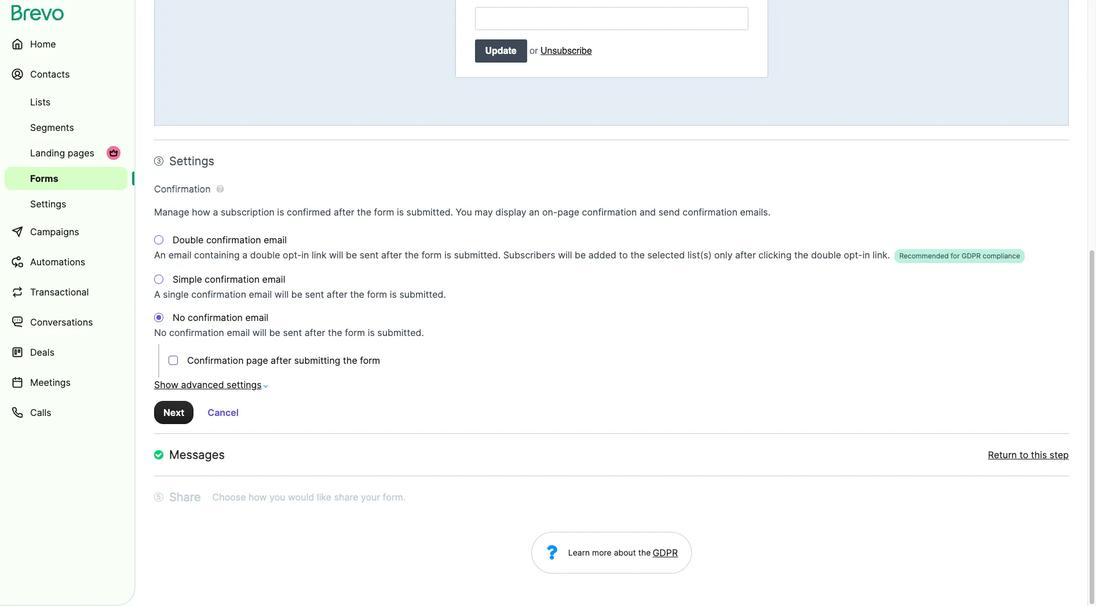 Task type: describe. For each thing, give the bounding box(es) containing it.
list(s)
[[688, 249, 712, 261]]

clicking
[[759, 249, 792, 261]]

segments link
[[5, 116, 127, 139]]

confirmation for confirmation page after submitting the form
[[187, 355, 244, 366]]

3
[[157, 157, 161, 165]]

learn
[[568, 548, 590, 558]]

0 vertical spatial a
[[213, 206, 218, 218]]

subscribers
[[503, 249, 556, 261]]

unsubscribe
[[541, 46, 592, 56]]

share
[[334, 491, 358, 503]]

choose
[[212, 491, 246, 503]]

link.
[[873, 249, 890, 261]]

0 horizontal spatial to
[[619, 249, 628, 261]]

automations link
[[5, 248, 127, 276]]

return
[[988, 449, 1017, 461]]

settings link
[[5, 192, 127, 216]]

send
[[659, 206, 680, 218]]

you
[[270, 491, 285, 503]]

confirmation for confirmation
[[154, 183, 211, 195]]

manage
[[154, 206, 189, 218]]

step
[[1050, 449, 1069, 461]]

how for share
[[249, 491, 267, 503]]

deals link
[[5, 338, 127, 366]]

2 vertical spatial sent
[[283, 327, 302, 339]]

your
[[361, 491, 380, 503]]

forms
[[30, 173, 58, 184]]

transactional
[[30, 286, 89, 298]]

the inside learn more about the gdpr
[[638, 548, 651, 558]]

settings
[[227, 379, 262, 391]]

2 opt- from the left
[[844, 249, 863, 261]]

a single confirmation email will be sent after the form is submitted.
[[154, 289, 446, 300]]

choose how you would like share your form.
[[212, 491, 406, 503]]

show
[[154, 379, 178, 391]]

be up no confirmation email will be sent after the form is submitted.
[[291, 289, 302, 300]]

landing
[[30, 147, 65, 159]]

1 horizontal spatial gdpr
[[962, 252, 981, 260]]

email for no confirmation email will be sent after the form is submitted.
[[227, 327, 250, 339]]

2 double from the left
[[811, 249, 841, 261]]

contacts link
[[5, 60, 127, 88]]

email for simple confirmation email
[[262, 274, 285, 285]]

email for no confirmation email
[[245, 312, 268, 323]]

subscription
[[221, 206, 275, 218]]

will up no confirmation email will be sent after the form is submitted.
[[275, 289, 289, 300]]

pages
[[68, 147, 94, 159]]

double
[[173, 234, 204, 246]]

single
[[163, 289, 189, 300]]

contacts
[[30, 68, 70, 80]]

confirmation page after submitting the form
[[187, 355, 380, 366]]

2 in from the left
[[863, 249, 870, 261]]

containing
[[194, 249, 240, 261]]

an
[[154, 249, 166, 261]]

a
[[154, 289, 160, 300]]

or
[[530, 46, 538, 56]]

simple confirmation email
[[173, 274, 285, 285]]

meetings link
[[5, 369, 127, 396]]

segments
[[30, 122, 74, 133]]

advanced
[[181, 379, 224, 391]]

and
[[640, 206, 656, 218]]

submitting
[[294, 355, 340, 366]]

double confirmation email
[[173, 234, 287, 246]]

gdpr link
[[651, 546, 678, 560]]

1 in from the left
[[301, 249, 309, 261]]

confirmed
[[287, 206, 331, 218]]

simple
[[173, 274, 202, 285]]

campaigns link
[[5, 218, 127, 246]]

emails.
[[740, 206, 771, 218]]

no confirmation email will be sent after the form is submitted.
[[154, 327, 424, 339]]

return to this step button
[[988, 448, 1069, 462]]

share
[[169, 490, 201, 504]]

cancel button
[[198, 401, 248, 424]]

1 double from the left
[[250, 249, 280, 261]]

form.
[[383, 491, 406, 503]]

learn more about the gdpr
[[568, 547, 678, 559]]

display
[[496, 206, 527, 218]]

recommended for gdpr compliance
[[900, 252, 1020, 260]]

cancel
[[208, 407, 239, 418]]



Task type: locate. For each thing, give the bounding box(es) containing it.
home link
[[5, 30, 127, 58]]

added
[[589, 249, 617, 261]]

you
[[456, 206, 472, 218]]

0 vertical spatial how
[[192, 206, 210, 218]]

will right subscribers
[[558, 249, 572, 261]]

None text field
[[475, 7, 748, 30]]

will
[[329, 249, 343, 261], [558, 249, 572, 261], [275, 289, 289, 300], [252, 327, 267, 339]]

2 horizontal spatial sent
[[360, 249, 379, 261]]

0 vertical spatial confirmation
[[154, 183, 211, 195]]

1 vertical spatial settings
[[30, 198, 66, 210]]

email for double confirmation email
[[264, 234, 287, 246]]

a
[[213, 206, 218, 218], [242, 249, 248, 261]]

more
[[592, 548, 612, 558]]

gdpr right about
[[653, 547, 678, 559]]

no for no confirmation email will be sent after the form is submitted.
[[154, 327, 167, 339]]

1 horizontal spatial a
[[242, 249, 248, 261]]

1 opt- from the left
[[283, 249, 301, 261]]

0 horizontal spatial sent
[[283, 327, 302, 339]]

submitted.
[[407, 206, 453, 218], [454, 249, 501, 261], [399, 289, 446, 300], [377, 327, 424, 339]]

settings down forms
[[30, 198, 66, 210]]

link
[[312, 249, 327, 261]]

will right link
[[329, 249, 343, 261]]

to right added
[[619, 249, 628, 261]]

return to this step
[[988, 449, 1069, 461]]

sent down link
[[305, 289, 324, 300]]

email down simple confirmation email
[[249, 289, 272, 300]]

1 vertical spatial confirmation
[[187, 355, 244, 366]]

a up "double confirmation email"
[[213, 206, 218, 218]]

confirmation
[[582, 206, 637, 218], [683, 206, 738, 218], [206, 234, 261, 246], [205, 274, 260, 285], [191, 289, 246, 300], [188, 312, 243, 323], [169, 327, 224, 339]]

gdpr right for
[[962, 252, 981, 260]]

0 horizontal spatial page
[[246, 355, 268, 366]]

only
[[714, 249, 733, 261]]

0 vertical spatial settings
[[169, 154, 214, 168]]

on-
[[542, 206, 558, 218]]

calls link
[[5, 399, 127, 426]]

in left link
[[301, 249, 309, 261]]

1 horizontal spatial double
[[811, 249, 841, 261]]

be
[[346, 249, 357, 261], [575, 249, 586, 261], [291, 289, 302, 300], [269, 327, 280, 339]]

0 horizontal spatial settings
[[30, 198, 66, 210]]

0 vertical spatial no
[[173, 312, 185, 323]]

recommended
[[900, 252, 949, 260]]

calls
[[30, 407, 51, 418]]

lists link
[[5, 90, 127, 114]]

conversations link
[[5, 308, 127, 336]]

no for no confirmation email
[[173, 312, 185, 323]]

no down single
[[173, 312, 185, 323]]

will up confirmation page after submitting the form
[[252, 327, 267, 339]]

double right clicking
[[811, 249, 841, 261]]

1 vertical spatial page
[[246, 355, 268, 366]]

landing pages link
[[5, 141, 127, 165]]

next button
[[154, 401, 194, 424]]

0 horizontal spatial opt-
[[283, 249, 301, 261]]

an email containing a double opt-in link will be sent after the form is submitted. subscribers will be added to the selected list(s) only after clicking the double opt-in link.
[[154, 249, 890, 261]]

1 horizontal spatial sent
[[305, 289, 324, 300]]

to inside 'button'
[[1020, 449, 1029, 461]]

1 vertical spatial a
[[242, 249, 248, 261]]

email
[[264, 234, 287, 246], [168, 249, 192, 261], [262, 274, 285, 285], [249, 289, 272, 300], [245, 312, 268, 323], [227, 327, 250, 339]]

double down "double confirmation email"
[[250, 249, 280, 261]]

email up no confirmation email will be sent after the form is submitted.
[[245, 312, 268, 323]]

about
[[614, 548, 636, 558]]

1 horizontal spatial how
[[249, 491, 267, 503]]

1 vertical spatial no
[[154, 327, 167, 339]]

gdpr
[[962, 252, 981, 260], [653, 547, 678, 559]]

conversations
[[30, 316, 93, 328]]

campaigns
[[30, 226, 79, 238]]

settings right the 3
[[169, 154, 214, 168]]

0 horizontal spatial no
[[154, 327, 167, 339]]

or unsubscribe
[[530, 46, 592, 56]]

1 horizontal spatial in
[[863, 249, 870, 261]]

this
[[1031, 449, 1047, 461]]

0 vertical spatial sent
[[360, 249, 379, 261]]

like
[[317, 491, 332, 503]]

0 vertical spatial page
[[558, 206, 580, 218]]

how right manage
[[192, 206, 210, 218]]

return image
[[154, 450, 163, 460]]

1 horizontal spatial page
[[558, 206, 580, 218]]

form
[[374, 206, 394, 218], [422, 249, 442, 261], [367, 289, 387, 300], [345, 327, 365, 339], [360, 355, 380, 366]]

confirmation up show advanced settings
[[187, 355, 244, 366]]

to left this
[[1020, 449, 1029, 461]]

meetings
[[30, 377, 71, 388]]

deals
[[30, 347, 54, 358]]

forms link
[[5, 167, 127, 190]]

automations
[[30, 256, 85, 268]]

next
[[163, 407, 184, 418]]

may
[[475, 206, 493, 218]]

transactional link
[[5, 278, 127, 306]]

a down "double confirmation email"
[[242, 249, 248, 261]]

0 horizontal spatial gdpr
[[653, 547, 678, 559]]

update
[[485, 46, 517, 56]]

1 horizontal spatial settings
[[169, 154, 214, 168]]

messages
[[169, 448, 225, 462]]

how left "you"
[[249, 491, 267, 503]]

1 vertical spatial gdpr
[[653, 547, 678, 559]]

no confirmation email
[[173, 312, 268, 323]]

1 horizontal spatial no
[[173, 312, 185, 323]]

left___rvooi image
[[109, 148, 118, 158]]

how
[[192, 206, 210, 218], [249, 491, 267, 503]]

email down subscription
[[264, 234, 287, 246]]

0 vertical spatial to
[[619, 249, 628, 261]]

show advanced settings
[[154, 379, 262, 391]]

1 horizontal spatial to
[[1020, 449, 1029, 461]]

1 horizontal spatial opt-
[[844, 249, 863, 261]]

be up confirmation page after submitting the form
[[269, 327, 280, 339]]

manage how a subscription is confirmed after the form is submitted. you may display an on-page confirmation and send confirmation emails.
[[154, 206, 771, 218]]

5
[[157, 493, 161, 501]]

sent up confirmation page after submitting the form
[[283, 327, 302, 339]]

for
[[951, 252, 960, 260]]

compliance
[[983, 252, 1020, 260]]

settings
[[169, 154, 214, 168], [30, 198, 66, 210]]

email down the double
[[168, 249, 192, 261]]

be left added
[[575, 249, 586, 261]]

in left link.
[[863, 249, 870, 261]]

selected
[[648, 249, 685, 261]]

an
[[529, 206, 540, 218]]

double
[[250, 249, 280, 261], [811, 249, 841, 261]]

would
[[288, 491, 314, 503]]

email down no confirmation email
[[227, 327, 250, 339]]

no down a
[[154, 327, 167, 339]]

lists
[[30, 96, 51, 108]]

page up settings
[[246, 355, 268, 366]]

0 vertical spatial gdpr
[[962, 252, 981, 260]]

confirmation up manage
[[154, 183, 211, 195]]

email up a single confirmation email will be sent after the form is submitted.
[[262, 274, 285, 285]]

opt- left link
[[283, 249, 301, 261]]

landing pages
[[30, 147, 94, 159]]

sent right link
[[360, 249, 379, 261]]

sent
[[360, 249, 379, 261], [305, 289, 324, 300], [283, 327, 302, 339]]

opt- left link.
[[844, 249, 863, 261]]

page
[[558, 206, 580, 218], [246, 355, 268, 366]]

home
[[30, 38, 56, 50]]

0 horizontal spatial how
[[192, 206, 210, 218]]

be right link
[[346, 249, 357, 261]]

1 vertical spatial sent
[[305, 289, 324, 300]]

is
[[277, 206, 284, 218], [397, 206, 404, 218], [444, 249, 451, 261], [390, 289, 397, 300], [368, 327, 375, 339]]

no
[[173, 312, 185, 323], [154, 327, 167, 339]]

0 horizontal spatial double
[[250, 249, 280, 261]]

after
[[334, 206, 355, 218], [381, 249, 402, 261], [735, 249, 756, 261], [327, 289, 347, 300], [305, 327, 325, 339], [271, 355, 292, 366]]

1 vertical spatial to
[[1020, 449, 1029, 461]]

1 vertical spatial how
[[249, 491, 267, 503]]

page right an
[[558, 206, 580, 218]]

0 horizontal spatial in
[[301, 249, 309, 261]]

in
[[301, 249, 309, 261], [863, 249, 870, 261]]

settings inside settings link
[[30, 198, 66, 210]]

0 horizontal spatial a
[[213, 206, 218, 218]]

how for confirmation
[[192, 206, 210, 218]]



Task type: vqa. For each thing, say whether or not it's contained in the screenshot.
page to the right
yes



